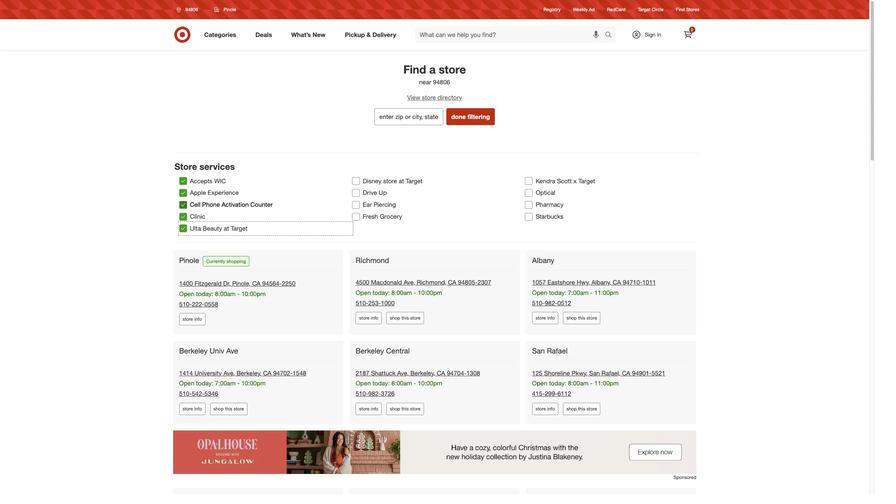 Task type: vqa. For each thing, say whether or not it's contained in the screenshot.


Task type: describe. For each thing, give the bounding box(es) containing it.
albany
[[532, 256, 555, 264]]

shop this store for albany
[[567, 315, 597, 321]]

94702-
[[273, 369, 293, 377]]

info for albany
[[548, 315, 555, 321]]

info for pinole
[[194, 316, 202, 322]]

today: inside 125 shoreline pkwy, san rafael, ca 94901-5521 open today: 8:00am - 11:00pm 415-299-6112
[[549, 379, 567, 387]]

redcard
[[607, 7, 626, 12]]

shop this store for san rafael
[[567, 406, 597, 412]]

shop this store for berkeley univ ave
[[214, 406, 244, 412]]

today: for richmond
[[373, 289, 390, 296]]

in
[[657, 31, 662, 38]]

info for richmond
[[371, 315, 379, 321]]

store down 542- on the left of the page
[[183, 406, 193, 412]]

4500 macdonald ave, richmond, ca 94805-2307 open today: 8:00am - 10:00pm 510-253-1000
[[356, 278, 492, 307]]

2307
[[478, 278, 492, 286]]

94806 inside find a store near 94806
[[433, 78, 450, 86]]

Clinic checkbox
[[179, 213, 187, 220]]

open for pinole
[[179, 290, 195, 298]]

shop this store button for albany
[[563, 312, 601, 324]]

currently
[[206, 258, 225, 264]]

store services
[[175, 161, 235, 172]]

1400 fitzgerald dr, pinole, ca 94564-2250 link
[[179, 280, 296, 287]]

299-
[[545, 390, 558, 397]]

cell
[[190, 201, 201, 208]]

94806 inside dropdown button
[[185, 7, 198, 12]]

redcard link
[[607, 6, 626, 13]]

this for san rafael
[[578, 406, 586, 412]]

richmond
[[356, 256, 389, 264]]

0558
[[205, 300, 218, 308]]

store
[[175, 161, 197, 172]]

shop for berkeley univ ave
[[214, 406, 224, 412]]

berkeley, for berkeley central
[[411, 369, 435, 377]]

1000
[[381, 299, 395, 307]]

94805-
[[458, 278, 478, 286]]

new
[[313, 31, 326, 38]]

6112
[[558, 390, 572, 397]]

ear
[[363, 201, 372, 208]]

1414 university ave, berkeley, ca 94702-1548 link
[[179, 369, 306, 377]]

4500 macdonald ave, richmond, ca 94805-2307 link
[[356, 278, 492, 286]]

target for kendra scott x target
[[579, 177, 596, 185]]

categories link
[[198, 26, 246, 43]]

state
[[425, 113, 438, 120]]

beauty
[[203, 224, 222, 232]]

store down 1057 eastshore hwy, albany, ca 94710-1011 open today: 7:00am - 11:00pm 510-982-0512
[[587, 315, 597, 321]]

target inside 'target circle' link
[[638, 7, 651, 12]]

ave
[[226, 346, 238, 355]]

pickup & delivery link
[[339, 26, 406, 43]]

8:00am inside 125 shoreline pkwy, san rafael, ca 94901-5521 open today: 8:00am - 11:00pm 415-299-6112
[[568, 379, 589, 387]]

shop this store button for richmond
[[387, 312, 424, 324]]

pinole button
[[209, 3, 241, 17]]

this for berkeley central
[[402, 406, 409, 412]]

10:00pm for pinole
[[242, 290, 266, 298]]

store info for pinole
[[183, 316, 202, 322]]

Fresh Grocery checkbox
[[352, 213, 360, 220]]

store info for albany
[[536, 315, 555, 321]]

store info link for albany
[[532, 312, 559, 324]]

11:00pm inside 1057 eastshore hwy, albany, ca 94710-1011 open today: 7:00am - 11:00pm 510-982-0512
[[595, 289, 619, 296]]

today: for berkeley univ ave
[[196, 379, 213, 387]]

categories
[[204, 31, 236, 38]]

albany link
[[532, 256, 556, 265]]

94710-
[[623, 278, 643, 286]]

Accepts WIC checkbox
[[179, 177, 187, 185]]

Apple Experience checkbox
[[179, 189, 187, 197]]

berkeley central link
[[356, 346, 411, 355]]

Pharmacy checkbox
[[525, 201, 533, 209]]

san inside 125 shoreline pkwy, san rafael, ca 94901-5521 open today: 8:00am - 11:00pm 415-299-6112
[[590, 369, 600, 377]]

10:00pm for richmond
[[418, 289, 442, 296]]

store down 1414 university ave, berkeley, ca 94702-1548 open today: 7:00am - 10:00pm 510-542-5346
[[234, 406, 244, 412]]

find for a
[[404, 62, 426, 76]]

Ulta Beauty at Target checkbox
[[179, 225, 187, 232]]

done filtering button
[[447, 108, 495, 125]]

2
[[691, 27, 694, 32]]

kendra
[[536, 177, 556, 185]]

what's new
[[291, 31, 326, 38]]

2187 shattuck ave, berkeley, ca 94704-1308 link
[[356, 369, 480, 377]]

5521
[[652, 369, 666, 377]]

shattuck
[[371, 369, 396, 377]]

open inside 125 shoreline pkwy, san rafael, ca 94901-5521 open today: 8:00am - 11:00pm 415-299-6112
[[532, 379, 548, 387]]

berkeley univ ave link
[[179, 346, 240, 355]]

fresh
[[363, 213, 378, 220]]

advertisement region
[[173, 431, 697, 474]]

berkeley, for berkeley univ ave
[[237, 369, 262, 377]]

store info for berkeley central
[[359, 406, 379, 412]]

982- for berkeley central
[[369, 390, 381, 397]]

open for berkeley central
[[356, 379, 371, 387]]

find a store near 94806
[[404, 62, 466, 86]]

- for albany
[[591, 289, 593, 296]]

store down 415-
[[536, 406, 546, 412]]

ave, for berkeley univ ave
[[224, 369, 235, 377]]

info for berkeley univ ave
[[194, 406, 202, 412]]

store down 222-
[[183, 316, 193, 322]]

richmond,
[[417, 278, 447, 286]]

- for berkeley univ ave
[[237, 379, 240, 387]]

filtering
[[468, 113, 490, 120]]

store inside find a store near 94806
[[439, 62, 466, 76]]

this for albany
[[578, 315, 586, 321]]

2 link
[[680, 26, 697, 43]]

1057
[[532, 278, 546, 286]]

store down '510-982-3726' link
[[359, 406, 370, 412]]

this for richmond
[[402, 315, 409, 321]]

- for pinole
[[237, 290, 240, 298]]

delivery
[[373, 31, 396, 38]]

1011
[[643, 278, 656, 286]]

done
[[452, 113, 466, 120]]

view store directory link
[[165, 93, 704, 102]]

ulta
[[190, 224, 201, 232]]

rafael
[[547, 346, 568, 355]]

94806 button
[[172, 3, 206, 17]]

8:00am for pinole
[[215, 290, 236, 298]]

2187 shattuck ave, berkeley, ca 94704-1308 open today: 8:00am - 10:00pm 510-982-3726
[[356, 369, 480, 397]]

sign in
[[645, 31, 662, 38]]

shop for san rafael
[[567, 406, 577, 412]]

2250
[[282, 280, 296, 287]]

scott
[[557, 177, 572, 185]]

shop this store button for berkeley central
[[387, 403, 424, 415]]

510-982-3726 link
[[356, 390, 395, 397]]

macdonald
[[371, 278, 402, 286]]

apple experience
[[190, 189, 239, 197]]

125 shoreline pkwy, san rafael, ca 94901-5521 link
[[532, 369, 666, 377]]

stores
[[687, 7, 700, 12]]

pinole,
[[232, 280, 251, 287]]

accepts wic
[[190, 177, 226, 185]]

fitzgerald
[[195, 280, 222, 287]]

&
[[367, 31, 371, 38]]

optical
[[536, 189, 556, 197]]

ca for pinole
[[252, 280, 261, 287]]

253-
[[369, 299, 381, 307]]

4500
[[356, 278, 370, 286]]

pharmacy
[[536, 201, 564, 208]]

store right view
[[422, 94, 436, 101]]

- for richmond
[[414, 289, 416, 296]]

grocery
[[380, 213, 402, 220]]

store down 253-
[[359, 315, 370, 321]]

apple
[[190, 189, 206, 197]]

hwy,
[[577, 278, 590, 286]]

5346
[[205, 390, 218, 397]]

find stores link
[[676, 6, 700, 13]]

store info link for richmond
[[356, 312, 382, 324]]

sign in link
[[626, 26, 674, 43]]

shoreline
[[544, 369, 570, 377]]

target for disney store at target
[[406, 177, 423, 185]]

fresh grocery
[[363, 213, 402, 220]]

510- for pinole
[[179, 300, 192, 308]]

415-299-6112 link
[[532, 390, 572, 397]]

berkeley for berkeley univ ave
[[179, 346, 208, 355]]



Task type: locate. For each thing, give the bounding box(es) containing it.
store inside group
[[383, 177, 397, 185]]

7:00am inside 1414 university ave, berkeley, ca 94702-1548 open today: 7:00am - 10:00pm 510-542-5346
[[215, 379, 236, 387]]

registry
[[544, 7, 561, 12]]

ad
[[589, 7, 595, 12]]

san rafael link
[[532, 346, 569, 355]]

today: inside the 2187 shattuck ave, berkeley, ca 94704-1308 open today: 8:00am - 10:00pm 510-982-3726
[[373, 379, 390, 387]]

open down 2187
[[356, 379, 371, 387]]

7:00am inside 1057 eastshore hwy, albany, ca 94710-1011 open today: 7:00am - 11:00pm 510-982-0512
[[568, 289, 589, 296]]

0 vertical spatial 94806
[[185, 7, 198, 12]]

today: down fitzgerald
[[196, 290, 213, 298]]

shop this store button down '1000'
[[387, 312, 424, 324]]

enter
[[380, 113, 394, 120]]

8:00am for berkeley central
[[392, 379, 412, 387]]

info down 222-
[[194, 316, 202, 322]]

10:00pm down pinole,
[[242, 290, 266, 298]]

at right beauty
[[224, 224, 229, 232]]

2 berkeley from the left
[[356, 346, 384, 355]]

store info down 510-982-0512 link
[[536, 315, 555, 321]]

ca for richmond
[[448, 278, 457, 286]]

open inside the 2187 shattuck ave, berkeley, ca 94704-1308 open today: 8:00am - 10:00pm 510-982-3726
[[356, 379, 371, 387]]

ave, for berkeley central
[[398, 369, 409, 377]]

drive up
[[363, 189, 387, 197]]

- for berkeley central
[[414, 379, 416, 387]]

ulta beauty at target
[[190, 224, 248, 232]]

find left stores on the top of the page
[[676, 7, 685, 12]]

san left rafael
[[532, 346, 545, 355]]

1 berkeley, from the left
[[237, 369, 262, 377]]

berkeley, left 94704-
[[411, 369, 435, 377]]

ave, right university
[[224, 369, 235, 377]]

today: down shattuck
[[373, 379, 390, 387]]

sign
[[645, 31, 656, 38]]

disney store at target
[[363, 177, 423, 185]]

- down 125 shoreline pkwy, san rafael, ca 94901-5521 link
[[591, 379, 593, 387]]

today: inside 1400 fitzgerald dr, pinole, ca 94564-2250 open today: 8:00am - 10:00pm 510-222-0558
[[196, 290, 213, 298]]

today: inside 1057 eastshore hwy, albany, ca 94710-1011 open today: 7:00am - 11:00pm 510-982-0512
[[549, 289, 567, 296]]

store down the 2187 shattuck ave, berkeley, ca 94704-1308 open today: 8:00am - 10:00pm 510-982-3726 on the bottom of the page
[[410, 406, 421, 412]]

done filtering
[[452, 113, 490, 120]]

shop for richmond
[[390, 315, 400, 321]]

ca inside the 2187 shattuck ave, berkeley, ca 94704-1308 open today: 8:00am - 10:00pm 510-982-3726
[[437, 369, 445, 377]]

1400 fitzgerald dr, pinole, ca 94564-2250 open today: 8:00am - 10:00pm 510-222-0558
[[179, 280, 296, 308]]

- inside the 2187 shattuck ave, berkeley, ca 94704-1308 open today: 8:00am - 10:00pm 510-982-3726
[[414, 379, 416, 387]]

find
[[676, 7, 685, 12], [404, 62, 426, 76]]

open inside 1414 university ave, berkeley, ca 94702-1548 open today: 7:00am - 10:00pm 510-542-5346
[[179, 379, 195, 387]]

2 berkeley, from the left
[[411, 369, 435, 377]]

shop for albany
[[567, 315, 577, 321]]

deals link
[[249, 26, 282, 43]]

0512
[[558, 299, 572, 307]]

ave, for richmond
[[404, 278, 415, 286]]

store down "4500 macdonald ave, richmond, ca 94805-2307 open today: 8:00am - 10:00pm 510-253-1000"
[[410, 315, 421, 321]]

0 vertical spatial find
[[676, 7, 685, 12]]

central
[[386, 346, 410, 355]]

- down 1400 fitzgerald dr, pinole, ca 94564-2250 link
[[237, 290, 240, 298]]

info
[[371, 315, 379, 321], [548, 315, 555, 321], [194, 316, 202, 322], [194, 406, 202, 412], [371, 406, 379, 412], [548, 406, 555, 412]]

10:00pm inside 1400 fitzgerald dr, pinole, ca 94564-2250 open today: 8:00am - 10:00pm 510-222-0558
[[242, 290, 266, 298]]

store info for berkeley univ ave
[[183, 406, 202, 412]]

0 vertical spatial pinole
[[224, 7, 236, 12]]

ca
[[448, 278, 457, 286], [613, 278, 621, 286], [252, 280, 261, 287], [263, 369, 272, 377], [437, 369, 445, 377], [622, 369, 631, 377]]

university
[[195, 369, 222, 377]]

0 vertical spatial 982-
[[545, 299, 558, 307]]

1 vertical spatial 11:00pm
[[595, 379, 619, 387]]

1 11:00pm from the top
[[595, 289, 619, 296]]

1 vertical spatial at
[[224, 224, 229, 232]]

Ear Piercing checkbox
[[352, 201, 360, 209]]

info down '510-982-3726' link
[[371, 406, 379, 412]]

982- for albany
[[545, 299, 558, 307]]

ca inside 1414 university ave, berkeley, ca 94702-1548 open today: 7:00am - 10:00pm 510-542-5346
[[263, 369, 272, 377]]

510- inside 1400 fitzgerald dr, pinole, ca 94564-2250 open today: 8:00am - 10:00pm 510-222-0558
[[179, 300, 192, 308]]

store info for richmond
[[359, 315, 379, 321]]

510- inside the 2187 shattuck ave, berkeley, ca 94704-1308 open today: 8:00am - 10:00pm 510-982-3726
[[356, 390, 369, 397]]

ca for albany
[[613, 278, 621, 286]]

search
[[602, 31, 620, 39]]

1 vertical spatial pinole
[[179, 256, 199, 264]]

store info link down 542- on the left of the page
[[179, 403, 205, 415]]

info down 510-982-0512 link
[[548, 315, 555, 321]]

94704-
[[447, 369, 467, 377]]

open down 4500
[[356, 289, 371, 296]]

8:00am down "dr,"
[[215, 290, 236, 298]]

11:00pm down rafael,
[[595, 379, 619, 387]]

pinole up 1400
[[179, 256, 199, 264]]

shop this store button down 6112
[[563, 403, 601, 415]]

1 vertical spatial 94806
[[433, 78, 450, 86]]

125
[[532, 369, 543, 377]]

today: for pinole
[[196, 290, 213, 298]]

shop this store button for berkeley univ ave
[[210, 403, 248, 415]]

ca inside 125 shoreline pkwy, san rafael, ca 94901-5521 open today: 8:00am - 11:00pm 415-299-6112
[[622, 369, 631, 377]]

registry link
[[544, 6, 561, 13]]

10:00pm down '2187 shattuck ave, berkeley, ca 94704-1308' link
[[418, 379, 442, 387]]

this down "4500 macdonald ave, richmond, ca 94805-2307 open today: 8:00am - 10:00pm 510-253-1000"
[[402, 315, 409, 321]]

open for richmond
[[356, 289, 371, 296]]

store services group
[[179, 175, 698, 234]]

222-
[[192, 300, 205, 308]]

1400
[[179, 280, 193, 287]]

store info down 222-
[[183, 316, 202, 322]]

store info link
[[356, 312, 382, 324], [532, 312, 559, 324], [179, 313, 205, 326], [179, 403, 205, 415], [356, 403, 382, 415], [532, 403, 559, 415]]

Kendra Scott x Target checkbox
[[525, 177, 533, 185]]

982- inside 1057 eastshore hwy, albany, ca 94710-1011 open today: 7:00am - 11:00pm 510-982-0512
[[545, 299, 558, 307]]

this down the 2187 shattuck ave, berkeley, ca 94704-1308 open today: 8:00am - 10:00pm 510-982-3726 on the bottom of the page
[[402, 406, 409, 412]]

7:00am down hwy,
[[568, 289, 589, 296]]

clinic
[[190, 213, 205, 220]]

Starbucks checkbox
[[525, 213, 533, 220]]

store down 125 shoreline pkwy, san rafael, ca 94901-5521 open today: 8:00am - 11:00pm 415-299-6112
[[587, 406, 597, 412]]

store info link for san rafael
[[532, 403, 559, 415]]

richmond link
[[356, 256, 391, 265]]

store down 510-982-0512 link
[[536, 315, 546, 321]]

0 horizontal spatial 94806
[[185, 7, 198, 12]]

currently shopping
[[206, 258, 246, 264]]

today:
[[373, 289, 390, 296], [549, 289, 567, 296], [196, 290, 213, 298], [196, 379, 213, 387], [373, 379, 390, 387], [549, 379, 567, 387]]

disney
[[363, 177, 382, 185]]

1 vertical spatial find
[[404, 62, 426, 76]]

info for san rafael
[[548, 406, 555, 412]]

this down 125 shoreline pkwy, san rafael, ca 94901-5521 open today: 8:00am - 11:00pm 415-299-6112
[[578, 406, 586, 412]]

today: down university
[[196, 379, 213, 387]]

today: down eastshore
[[549, 289, 567, 296]]

Drive Up checkbox
[[352, 189, 360, 197]]

pinole up categories link
[[224, 7, 236, 12]]

ear piercing
[[363, 201, 396, 208]]

at for beauty
[[224, 224, 229, 232]]

shop this store button down 0512
[[563, 312, 601, 324]]

0 vertical spatial 7:00am
[[568, 289, 589, 296]]

shop down 3726 at bottom left
[[390, 406, 400, 412]]

0 vertical spatial san
[[532, 346, 545, 355]]

shop down 5346 in the left bottom of the page
[[214, 406, 224, 412]]

10:00pm down 1414 university ave, berkeley, ca 94702-1548 link
[[242, 379, 266, 387]]

- inside 1414 university ave, berkeley, ca 94702-1548 open today: 7:00am - 10:00pm 510-542-5346
[[237, 379, 240, 387]]

510-982-0512 link
[[532, 299, 572, 307]]

510- down 2187
[[356, 390, 369, 397]]

Cell Phone Activation Counter checkbox
[[179, 201, 187, 209]]

1057 eastshore hwy, albany, ca 94710-1011 link
[[532, 278, 656, 286]]

store info down 542- on the left of the page
[[183, 406, 202, 412]]

0 vertical spatial at
[[399, 177, 404, 185]]

kendra scott x target
[[536, 177, 596, 185]]

8:00am up '1000'
[[392, 289, 412, 296]]

510- down 1414
[[179, 390, 192, 397]]

at for store
[[399, 177, 404, 185]]

- down 1414 university ave, berkeley, ca 94702-1548 link
[[237, 379, 240, 387]]

this down 1414 university ave, berkeley, ca 94702-1548 open today: 7:00am - 10:00pm 510-542-5346
[[225, 406, 232, 412]]

510- for berkeley central
[[356, 390, 369, 397]]

open down 1057
[[532, 289, 548, 296]]

1 vertical spatial san
[[590, 369, 600, 377]]

1 horizontal spatial san
[[590, 369, 600, 377]]

weekly ad link
[[573, 6, 595, 13]]

open inside 1057 eastshore hwy, albany, ca 94710-1011 open today: 7:00am - 11:00pm 510-982-0512
[[532, 289, 548, 296]]

510-222-0558 link
[[179, 300, 218, 308]]

today: down macdonald
[[373, 289, 390, 296]]

ca right albany,
[[613, 278, 621, 286]]

510- for berkeley univ ave
[[179, 390, 192, 397]]

berkeley, inside 1414 university ave, berkeley, ca 94702-1548 open today: 7:00am - 10:00pm 510-542-5346
[[237, 369, 262, 377]]

at
[[399, 177, 404, 185], [224, 224, 229, 232]]

berkeley, down ave
[[237, 369, 262, 377]]

510- inside 1057 eastshore hwy, albany, ca 94710-1011 open today: 7:00am - 11:00pm 510-982-0512
[[532, 299, 545, 307]]

0 horizontal spatial berkeley,
[[237, 369, 262, 377]]

1 berkeley from the left
[[179, 346, 208, 355]]

What can we help you find? suggestions appear below search field
[[415, 26, 607, 43]]

store info for san rafael
[[536, 406, 555, 412]]

shop this store down 5346 in the left bottom of the page
[[214, 406, 244, 412]]

1 horizontal spatial 7:00am
[[568, 289, 589, 296]]

- down 1057 eastshore hwy, albany, ca 94710-1011 link at the right of the page
[[591, 289, 593, 296]]

10:00pm for berkeley univ ave
[[242, 379, 266, 387]]

today: for berkeley central
[[373, 379, 390, 387]]

1 vertical spatial 7:00am
[[215, 379, 236, 387]]

510- inside 1414 university ave, berkeley, ca 94702-1548 open today: 7:00am - 10:00pm 510-542-5346
[[179, 390, 192, 397]]

8:00am inside 1400 fitzgerald dr, pinole, ca 94564-2250 open today: 8:00am - 10:00pm 510-222-0558
[[215, 290, 236, 298]]

10:00pm down richmond,
[[418, 289, 442, 296]]

ca for berkeley central
[[437, 369, 445, 377]]

510-
[[356, 299, 369, 307], [532, 299, 545, 307], [179, 300, 192, 308], [179, 390, 192, 397], [356, 390, 369, 397]]

510- down 4500
[[356, 299, 369, 307]]

ave, inside 1414 university ave, berkeley, ca 94702-1548 open today: 7:00am - 10:00pm 510-542-5346
[[224, 369, 235, 377]]

510- down 1057
[[532, 299, 545, 307]]

info for berkeley central
[[371, 406, 379, 412]]

1 horizontal spatial 94806
[[433, 78, 450, 86]]

open inside 1400 fitzgerald dr, pinole, ca 94564-2250 open today: 8:00am - 10:00pm 510-222-0558
[[179, 290, 195, 298]]

store info link down 510-982-0512 link
[[532, 312, 559, 324]]

ca inside 1057 eastshore hwy, albany, ca 94710-1011 open today: 7:00am - 11:00pm 510-982-0512
[[613, 278, 621, 286]]

ca left "94702-" on the left bottom of page
[[263, 369, 272, 377]]

7:00am for albany
[[568, 289, 589, 296]]

shop this store for richmond
[[390, 315, 421, 321]]

10:00pm inside the 2187 shattuck ave, berkeley, ca 94704-1308 open today: 8:00am - 10:00pm 510-982-3726
[[418, 379, 442, 387]]

today: for albany
[[549, 289, 567, 296]]

0 horizontal spatial at
[[224, 224, 229, 232]]

find inside find a store near 94806
[[404, 62, 426, 76]]

near
[[419, 78, 432, 86]]

today: inside "4500 macdonald ave, richmond, ca 94805-2307 open today: 8:00am - 10:00pm 510-253-1000"
[[373, 289, 390, 296]]

shop
[[390, 315, 400, 321], [567, 315, 577, 321], [214, 406, 224, 412], [390, 406, 400, 412], [567, 406, 577, 412]]

0 horizontal spatial find
[[404, 62, 426, 76]]

berkeley, inside the 2187 shattuck ave, berkeley, ca 94704-1308 open today: 8:00am - 10:00pm 510-982-3726
[[411, 369, 435, 377]]

circle
[[652, 7, 664, 12]]

ca right rafael,
[[622, 369, 631, 377]]

berkeley inside berkeley univ ave link
[[179, 346, 208, 355]]

1057 eastshore hwy, albany, ca 94710-1011 open today: 7:00am - 11:00pm 510-982-0512
[[532, 278, 656, 307]]

today: down shoreline
[[549, 379, 567, 387]]

ca inside "4500 macdonald ave, richmond, ca 94805-2307 open today: 8:00am - 10:00pm 510-253-1000"
[[448, 278, 457, 286]]

open down 1414
[[179, 379, 195, 387]]

this down 1057 eastshore hwy, albany, ca 94710-1011 open today: 7:00am - 11:00pm 510-982-0512
[[578, 315, 586, 321]]

shop this store button down 5346 in the left bottom of the page
[[210, 403, 248, 415]]

8:00am inside the 2187 shattuck ave, berkeley, ca 94704-1308 open today: 8:00am - 10:00pm 510-982-3726
[[392, 379, 412, 387]]

view store directory
[[407, 94, 462, 101]]

san rafael
[[532, 346, 568, 355]]

94564-
[[262, 280, 282, 287]]

shop this store button for san rafael
[[563, 403, 601, 415]]

berkeley for berkeley central
[[356, 346, 384, 355]]

1 horizontal spatial 982-
[[545, 299, 558, 307]]

store info link down '510-982-3726' link
[[356, 403, 382, 415]]

510- down 1400
[[179, 300, 192, 308]]

eastshore
[[548, 278, 575, 286]]

store info link down 222-
[[179, 313, 205, 326]]

target for ulta beauty at target
[[231, 224, 248, 232]]

Disney store at Target checkbox
[[352, 177, 360, 185]]

ca right pinole,
[[252, 280, 261, 287]]

ca inside 1400 fitzgerald dr, pinole, ca 94564-2250 open today: 8:00am - 10:00pm 510-222-0558
[[252, 280, 261, 287]]

- inside "4500 macdonald ave, richmond, ca 94805-2307 open today: 8:00am - 10:00pm 510-253-1000"
[[414, 289, 416, 296]]

2187
[[356, 369, 370, 377]]

store info link for berkeley central
[[356, 403, 382, 415]]

0 horizontal spatial pinole
[[179, 256, 199, 264]]

open for albany
[[532, 289, 548, 296]]

open inside "4500 macdonald ave, richmond, ca 94805-2307 open today: 8:00am - 10:00pm 510-253-1000"
[[356, 289, 371, 296]]

982- down eastshore
[[545, 299, 558, 307]]

7:00am for berkeley univ ave
[[215, 379, 236, 387]]

- inside 1400 fitzgerald dr, pinole, ca 94564-2250 open today: 8:00am - 10:00pm 510-222-0558
[[237, 290, 240, 298]]

510- inside "4500 macdonald ave, richmond, ca 94805-2307 open today: 8:00am - 10:00pm 510-253-1000"
[[356, 299, 369, 307]]

10:00pm inside "4500 macdonald ave, richmond, ca 94805-2307 open today: 8:00am - 10:00pm 510-253-1000"
[[418, 289, 442, 296]]

94806 down a
[[433, 78, 450, 86]]

Optical checkbox
[[525, 189, 533, 197]]

pinole inside 'pinole' dropdown button
[[224, 7, 236, 12]]

target circle
[[638, 7, 664, 12]]

shop this store button down 3726 at bottom left
[[387, 403, 424, 415]]

pkwy,
[[572, 369, 588, 377]]

berkeley inside "berkeley central" link
[[356, 346, 384, 355]]

what's new link
[[285, 26, 335, 43]]

510- for albany
[[532, 299, 545, 307]]

ave, left richmond,
[[404, 278, 415, 286]]

8:00am up 3726 at bottom left
[[392, 379, 412, 387]]

1 horizontal spatial find
[[676, 7, 685, 12]]

or
[[405, 113, 411, 120]]

94901-
[[632, 369, 652, 377]]

0 horizontal spatial 982-
[[369, 390, 381, 397]]

store info link for berkeley univ ave
[[179, 403, 205, 415]]

0 horizontal spatial berkeley
[[179, 346, 208, 355]]

pinole
[[224, 7, 236, 12], [179, 256, 199, 264]]

ave, inside the 2187 shattuck ave, berkeley, ca 94704-1308 open today: 8:00am - 10:00pm 510-982-3726
[[398, 369, 409, 377]]

experience
[[208, 189, 239, 197]]

1 horizontal spatial berkeley
[[356, 346, 384, 355]]

piercing
[[374, 201, 396, 208]]

11:00pm inside 125 shoreline pkwy, san rafael, ca 94901-5521 open today: 8:00am - 11:00pm 415-299-6112
[[595, 379, 619, 387]]

x
[[574, 177, 577, 185]]

2 11:00pm from the top
[[595, 379, 619, 387]]

info down 542- on the left of the page
[[194, 406, 202, 412]]

sponsored
[[674, 474, 697, 480]]

rafael,
[[602, 369, 621, 377]]

store up up
[[383, 177, 397, 185]]

info down 253-
[[371, 315, 379, 321]]

982- inside the 2187 shattuck ave, berkeley, ca 94704-1308 open today: 8:00am - 10:00pm 510-982-3726
[[369, 390, 381, 397]]

1 horizontal spatial berkeley,
[[411, 369, 435, 377]]

510- for richmond
[[356, 299, 369, 307]]

ca for berkeley univ ave
[[263, 369, 272, 377]]

10:00pm for berkeley central
[[418, 379, 442, 387]]

this for berkeley univ ave
[[225, 406, 232, 412]]

1 horizontal spatial pinole
[[224, 7, 236, 12]]

directory
[[438, 94, 462, 101]]

store right a
[[439, 62, 466, 76]]

ave,
[[404, 278, 415, 286], [224, 369, 235, 377], [398, 369, 409, 377]]

store info down '510-982-3726' link
[[359, 406, 379, 412]]

shop this store for berkeley central
[[390, 406, 421, 412]]

shop this store down '1000'
[[390, 315, 421, 321]]

8:00am inside "4500 macdonald ave, richmond, ca 94805-2307 open today: 8:00am - 10:00pm 510-253-1000"
[[392, 289, 412, 296]]

10:00pm inside 1414 university ave, berkeley, ca 94702-1548 open today: 7:00am - 10:00pm 510-542-5346
[[242, 379, 266, 387]]

up
[[379, 189, 387, 197]]

at right disney
[[399, 177, 404, 185]]

target circle link
[[638, 6, 664, 13]]

store info link for pinole
[[179, 313, 205, 326]]

0 vertical spatial 11:00pm
[[595, 289, 619, 296]]

store info link down 253-
[[356, 312, 382, 324]]

7:00am
[[568, 289, 589, 296], [215, 379, 236, 387]]

shop for berkeley central
[[390, 406, 400, 412]]

san right 'pkwy,'
[[590, 369, 600, 377]]

store info down 299-
[[536, 406, 555, 412]]

7:00am up 5346 in the left bottom of the page
[[215, 379, 236, 387]]

94806
[[185, 7, 198, 12], [433, 78, 450, 86]]

0 horizontal spatial 7:00am
[[215, 379, 236, 387]]

find for stores
[[676, 7, 685, 12]]

- inside 1057 eastshore hwy, albany, ca 94710-1011 open today: 7:00am - 11:00pm 510-982-0512
[[591, 289, 593, 296]]

94806 left 'pinole' dropdown button
[[185, 7, 198, 12]]

1 vertical spatial 982-
[[369, 390, 381, 397]]

berkeley up 1414
[[179, 346, 208, 355]]

find up "near"
[[404, 62, 426, 76]]

dr,
[[223, 280, 231, 287]]

today: inside 1414 university ave, berkeley, ca 94702-1548 open today: 7:00am - 10:00pm 510-542-5346
[[196, 379, 213, 387]]

info down 299-
[[548, 406, 555, 412]]

store info link down 299-
[[532, 403, 559, 415]]

1 horizontal spatial at
[[399, 177, 404, 185]]

find stores
[[676, 7, 700, 12]]

open up 415-
[[532, 379, 548, 387]]

ave, inside "4500 macdonald ave, richmond, ca 94805-2307 open today: 8:00am - 10:00pm 510-253-1000"
[[404, 278, 415, 286]]

berkeley central
[[356, 346, 410, 355]]

0 horizontal spatial san
[[532, 346, 545, 355]]

8:00am for richmond
[[392, 289, 412, 296]]

- down '2187 shattuck ave, berkeley, ca 94704-1308' link
[[414, 379, 416, 387]]

phone
[[202, 201, 220, 208]]

open for berkeley univ ave
[[179, 379, 195, 387]]

shop this store down 0512
[[567, 315, 597, 321]]

berkeley up 2187
[[356, 346, 384, 355]]

- inside 125 shoreline pkwy, san rafael, ca 94901-5521 open today: 8:00am - 11:00pm 415-299-6112
[[591, 379, 593, 387]]

shop this store button
[[387, 312, 424, 324], [563, 312, 601, 324], [210, 403, 248, 415], [387, 403, 424, 415], [563, 403, 601, 415]]

counter
[[251, 201, 273, 208]]

- down 4500 macdonald ave, richmond, ca 94805-2307 link
[[414, 289, 416, 296]]

542-
[[192, 390, 205, 397]]

store info down 253-
[[359, 315, 379, 321]]

open down 1400
[[179, 290, 195, 298]]

982- down shattuck
[[369, 390, 381, 397]]



